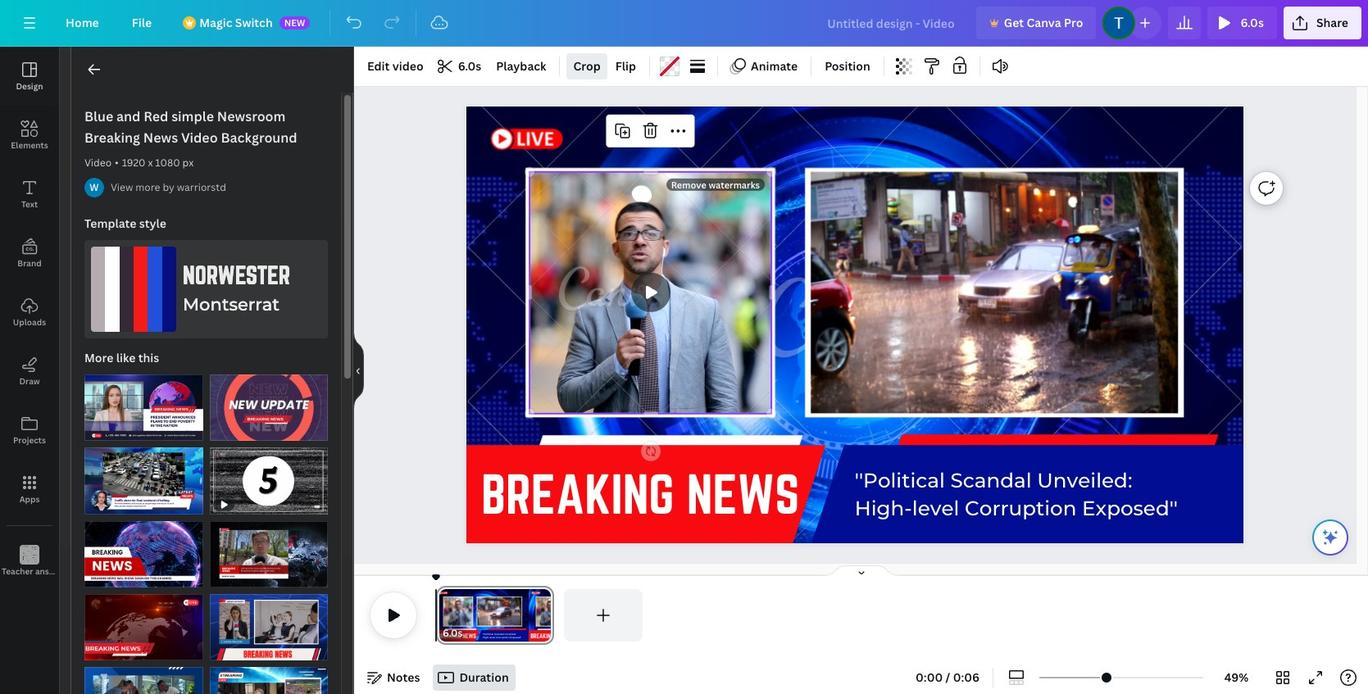 Task type: describe. For each thing, give the bounding box(es) containing it.
breaking
[[482, 465, 675, 524]]

Design title text field
[[815, 7, 970, 39]]

magic
[[199, 15, 233, 30]]

hide image
[[354, 331, 364, 410]]

side panel tab list
[[0, 47, 83, 591]]

text
[[21, 198, 38, 210]]

x
[[148, 156, 153, 170]]

video
[[393, 58, 424, 74]]

teacher
[[2, 566, 33, 577]]

px
[[183, 156, 194, 170]]

simple
[[172, 107, 214, 125]]

49% button
[[1211, 665, 1264, 691]]

style
[[139, 216, 167, 231]]

/
[[946, 670, 951, 686]]

6.0s inside "main" menu bar
[[1241, 15, 1265, 30]]

get canva pro
[[1005, 15, 1084, 30]]

view more by warriorstd button
[[111, 180, 226, 196]]

warriorstd
[[177, 180, 226, 194]]

1 vertical spatial 6.0s button
[[432, 53, 488, 80]]

of
[[225, 425, 234, 437]]

share button
[[1284, 7, 1362, 39]]

background
[[221, 129, 297, 147]]

by
[[163, 180, 175, 194]]

red
[[144, 107, 168, 125]]

this
[[138, 350, 159, 366]]

notes button
[[361, 665, 427, 691]]

blue minimalist breaking news video group
[[84, 365, 203, 442]]

corruption
[[966, 496, 1078, 521]]

black and white retro countdown video group
[[210, 438, 328, 515]]

level
[[913, 496, 960, 521]]

0:00
[[916, 670, 943, 686]]

norwester
[[183, 262, 290, 290]]

1080
[[155, 156, 180, 170]]

red and white animated breaking news youtube intro group
[[84, 511, 203, 588]]

hide pages image
[[822, 565, 901, 578]]

high-
[[856, 496, 913, 521]]

animate button
[[725, 53, 805, 80]]

duration button
[[433, 665, 516, 691]]

magic switch
[[199, 15, 273, 30]]

and
[[116, 107, 141, 125]]

view more by warriorstd
[[111, 180, 226, 194]]

brand
[[17, 258, 42, 269]]

apps
[[19, 494, 40, 505]]

blue modern tomorrow is our festival breaking news animated video image
[[210, 668, 328, 695]]

red modern tech newsroom breaking news video background image
[[84, 595, 203, 661]]

more like this
[[84, 350, 159, 366]]

draw
[[19, 376, 40, 387]]

home link
[[52, 7, 112, 39]]

watermarks
[[709, 179, 760, 191]]

breaking news
[[482, 465, 800, 524]]

home
[[66, 15, 99, 30]]

blue and red simple newsroom breaking news video background
[[84, 107, 297, 147]]

text button
[[0, 165, 59, 224]]

get
[[1005, 15, 1025, 30]]

remove
[[671, 179, 707, 191]]

animate
[[751, 58, 798, 74]]

view
[[111, 180, 133, 194]]

warriorstd image
[[84, 178, 104, 198]]

red and white animated breaking news youtube intro image
[[84, 521, 203, 588]]

more
[[84, 350, 114, 366]]

canva assistant image
[[1321, 528, 1341, 548]]

elements
[[11, 139, 48, 151]]

blue modern breaking news video group
[[210, 585, 328, 661]]

playback
[[496, 58, 547, 74]]

1920 x 1080 px
[[122, 156, 194, 170]]

keys
[[66, 566, 83, 577]]

warriorstd element
[[84, 178, 104, 198]]

like
[[116, 350, 136, 366]]

flip
[[616, 58, 637, 74]]

1 vertical spatial 6.0s
[[458, 58, 482, 74]]

scandal
[[951, 468, 1033, 493]]



Task type: vqa. For each thing, say whether or not it's contained in the screenshot.
2nd The 'To' from the bottom
no



Task type: locate. For each thing, give the bounding box(es) containing it.
canva
[[1027, 15, 1062, 30]]

blue and red modern professional animated breaking news business slideshow video group
[[84, 658, 203, 695]]

breaking
[[84, 129, 140, 147]]

0 vertical spatial 6.0s
[[1241, 15, 1265, 30]]

6.0s left page title text field
[[443, 627, 463, 641]]

design button
[[0, 47, 59, 106]]

professional animated globe reporter streaming live news video image
[[210, 521, 328, 588]]

file
[[132, 15, 152, 30]]

projects
[[13, 435, 46, 446]]

edit video
[[367, 58, 424, 74]]

exposed''
[[1083, 496, 1179, 521]]

newsroom
[[217, 107, 286, 125]]

position
[[825, 58, 871, 74]]

trimming, start edge slider
[[436, 590, 451, 642]]

crop button
[[567, 53, 608, 80]]

1 horizontal spatial video
[[181, 129, 218, 147]]

1
[[218, 425, 223, 437]]

red modern tech newsroom breaking news video background group
[[84, 585, 203, 661]]

flip button
[[609, 53, 643, 80]]

teacher answer keys
[[2, 566, 83, 577]]

blue professional latest news animated video image
[[84, 448, 203, 515]]

Page title text field
[[470, 626, 477, 642]]

blue
[[84, 107, 113, 125]]

blue modern tomorrow is our festival breaking news animated video group
[[210, 658, 328, 695]]

5
[[236, 425, 241, 437]]

projects button
[[0, 401, 59, 460]]

6.0s left share dropdown button
[[1241, 15, 1265, 30]]

uploads
[[13, 317, 46, 328]]

1920
[[122, 156, 146, 170]]

get canva pro button
[[977, 7, 1097, 39]]

news
[[687, 465, 800, 524]]

blue modern breaking news video image
[[210, 595, 328, 661]]

more
[[136, 180, 160, 194]]

elements button
[[0, 106, 59, 165]]

remove watermarks
[[671, 179, 760, 191]]

blue and red modern professional animated breaking news business slideshow video image
[[84, 668, 203, 695]]

6.0s
[[1241, 15, 1265, 30], [458, 58, 482, 74], [443, 627, 463, 641]]

6.0s button left share dropdown button
[[1209, 7, 1278, 39]]

duration
[[460, 670, 509, 686]]

norwester montserrat
[[183, 262, 290, 315]]

blue professional latest news animated video group
[[84, 438, 203, 515]]

video
[[181, 129, 218, 147], [84, 156, 112, 170]]

0 vertical spatial 6.0s button
[[1209, 7, 1278, 39]]

6.0s button
[[1209, 7, 1278, 39], [432, 53, 488, 80], [443, 626, 463, 642]]

1 of 5
[[218, 425, 241, 437]]

''political
[[856, 468, 946, 493]]

1 vertical spatial video
[[84, 156, 112, 170]]

6.0s button inside "main" menu bar
[[1209, 7, 1278, 39]]

apps button
[[0, 460, 59, 519]]

2 vertical spatial 6.0s
[[443, 627, 463, 641]]

new
[[284, 16, 305, 29]]

blue minimalist breaking news video image
[[84, 375, 203, 442]]

video inside blue and red simple newsroom breaking news video background
[[181, 129, 218, 147]]

file button
[[119, 7, 165, 39]]

switch
[[235, 15, 273, 30]]

design
[[16, 80, 43, 92]]

crop
[[574, 58, 601, 74]]

video up warriorstd image
[[84, 156, 112, 170]]

0:00 / 0:06
[[916, 670, 980, 686]]

draw button
[[0, 342, 59, 401]]

news
[[143, 129, 178, 147]]

unveiled:
[[1038, 468, 1133, 493]]

edit video button
[[361, 53, 430, 80]]

0 horizontal spatial video
[[84, 156, 112, 170]]

6.0s left playback
[[458, 58, 482, 74]]

0 vertical spatial video
[[181, 129, 218, 147]]

position button
[[819, 53, 878, 80]]

49%
[[1225, 670, 1250, 686]]

template
[[84, 216, 137, 231]]

template style
[[84, 216, 167, 231]]

''political scandal unveiled: high-level corruption exposed''
[[856, 468, 1179, 521]]

;
[[28, 568, 31, 578]]

montserrat
[[183, 294, 280, 315]]

0:06
[[954, 670, 980, 686]]

6.0s button left page title text field
[[443, 626, 463, 642]]

video down simple
[[181, 129, 218, 147]]

main menu bar
[[0, 0, 1369, 47]]

answer
[[35, 566, 64, 577]]

brand button
[[0, 224, 59, 283]]

professional animated globe reporter streaming live news video group
[[210, 511, 328, 588]]

6.0s button right 'video'
[[432, 53, 488, 80]]

purple orange minimalist modern professional news youtube intro group
[[210, 365, 328, 442]]

pro
[[1065, 15, 1084, 30]]

notes
[[387, 670, 420, 686]]

playback button
[[490, 53, 553, 80]]

share
[[1317, 15, 1349, 30]]

uploads button
[[0, 283, 59, 342]]

no color image
[[660, 57, 680, 76]]

2 vertical spatial 6.0s button
[[443, 626, 463, 642]]

trimming, end edge slider
[[540, 590, 554, 642]]



